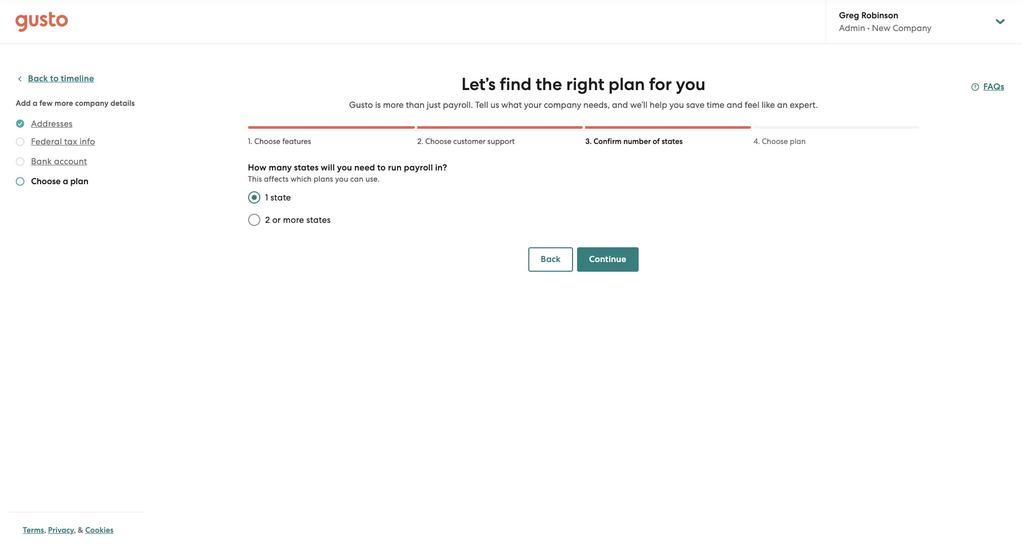 Task type: describe. For each thing, give the bounding box(es) containing it.
robinson
[[862, 10, 899, 21]]

faqs button
[[972, 81, 1005, 93]]

cookies
[[85, 526, 114, 535]]

1 state
[[265, 192, 291, 203]]

save
[[687, 100, 705, 110]]

addresses
[[31, 119, 73, 129]]

let's find the right plan for you gusto is more than just payroll. tell us what your company needs, and we'll help you save time and feel like an expert.
[[349, 74, 819, 110]]

timeline
[[61, 73, 94, 84]]

add
[[16, 99, 31, 108]]

time
[[707, 100, 725, 110]]

plan inside list
[[70, 176, 89, 187]]

details
[[111, 99, 135, 108]]

2 or more states
[[265, 215, 331, 225]]

how many states will you need to run payroll in? this affects which plans you can use.
[[248, 162, 447, 184]]

feel
[[745, 100, 760, 110]]

bank account button
[[31, 155, 87, 167]]

2 and from the left
[[727, 100, 743, 110]]

you up save
[[676, 74, 706, 95]]

find
[[500, 74, 532, 95]]

continue button
[[577, 247, 639, 272]]

privacy
[[48, 526, 74, 535]]

to inside how many states will you need to run payroll in? this affects which plans you can use.
[[378, 162, 386, 173]]

affects
[[264, 175, 289, 184]]

account
[[54, 156, 87, 166]]

back to timeline button
[[16, 73, 94, 85]]

choose a plan list
[[16, 118, 141, 190]]

faqs
[[984, 81, 1005, 92]]

you right help
[[670, 100, 685, 110]]

1
[[265, 192, 268, 203]]

terms
[[23, 526, 44, 535]]

bank
[[31, 156, 52, 166]]

greg robinson admin • new company
[[840, 10, 932, 33]]

plans
[[314, 175, 333, 184]]

than
[[406, 100, 425, 110]]

federal tax info button
[[31, 135, 95, 148]]

info
[[80, 136, 95, 147]]

2 or more states radio
[[243, 209, 265, 231]]

admin
[[840, 23, 866, 33]]

terms , privacy , & cookies
[[23, 526, 114, 535]]

like
[[762, 100, 776, 110]]

choose customer support
[[426, 137, 515, 146]]

which
[[291, 175, 312, 184]]

this
[[248, 175, 262, 184]]

confirm
[[594, 137, 622, 146]]

choose features
[[254, 137, 311, 146]]

back to timeline
[[28, 73, 94, 84]]

choose plan
[[762, 137, 806, 146]]

more inside let's find the right plan for you gusto is more than just payroll. tell us what your company needs, and we'll help you save time and feel like an expert.
[[383, 100, 404, 110]]

can
[[350, 175, 364, 184]]

choose a plan
[[31, 176, 89, 187]]

you left can
[[335, 175, 349, 184]]

features
[[283, 137, 311, 146]]

us
[[491, 100, 500, 110]]

2 check image from the top
[[16, 177, 24, 186]]

needs,
[[584, 100, 610, 110]]

federal
[[31, 136, 62, 147]]

choose for choose plan
[[762, 137, 789, 146]]

2
[[265, 215, 270, 225]]

bank account
[[31, 156, 87, 166]]

for
[[650, 74, 672, 95]]

expert.
[[790, 100, 819, 110]]

back button
[[529, 247, 573, 272]]

gusto
[[349, 100, 373, 110]]

addresses button
[[31, 118, 73, 130]]

cookies button
[[85, 524, 114, 536]]

0 horizontal spatial company
[[75, 99, 109, 108]]

privacy link
[[48, 526, 74, 535]]

confirm number of states
[[594, 137, 683, 146]]

you right will
[[337, 162, 352, 173]]



Task type: locate. For each thing, give the bounding box(es) containing it.
2 vertical spatial states
[[307, 215, 331, 225]]

states for more
[[307, 215, 331, 225]]

to left run
[[378, 162, 386, 173]]

1 check image from the top
[[16, 157, 24, 166]]

we'll
[[631, 100, 648, 110]]

many
[[269, 162, 292, 173]]

back inside button
[[28, 73, 48, 84]]

a left few
[[33, 99, 38, 108]]

0 horizontal spatial and
[[612, 100, 628, 110]]

, left the privacy link
[[44, 526, 46, 535]]

terms link
[[23, 526, 44, 535]]

0 horizontal spatial plan
[[70, 176, 89, 187]]

more right few
[[55, 99, 73, 108]]

0 vertical spatial a
[[33, 99, 38, 108]]

need
[[355, 162, 375, 173]]

and left feel
[[727, 100, 743, 110]]

just
[[427, 100, 441, 110]]

1 vertical spatial plan
[[790, 137, 806, 146]]

states
[[662, 137, 683, 146], [294, 162, 319, 173], [307, 215, 331, 225]]

states down the "plans"
[[307, 215, 331, 225]]

back inside button
[[541, 254, 561, 265]]

1 horizontal spatial ,
[[74, 526, 76, 535]]

to
[[50, 73, 59, 84], [378, 162, 386, 173]]

0 vertical spatial back
[[28, 73, 48, 84]]

0 horizontal spatial ,
[[44, 526, 46, 535]]

tell
[[475, 100, 489, 110]]

company
[[893, 23, 932, 33]]

choose up in? on the top
[[426, 137, 452, 146]]

1 horizontal spatial back
[[541, 254, 561, 265]]

company inside let's find the right plan for you gusto is more than just payroll. tell us what your company needs, and we'll help you save time and feel like an expert.
[[544, 100, 582, 110]]

what
[[502, 100, 522, 110]]

1 horizontal spatial to
[[378, 162, 386, 173]]

and
[[612, 100, 628, 110], [727, 100, 743, 110]]

a for plan
[[63, 176, 68, 187]]

few
[[39, 99, 53, 108]]

back
[[28, 73, 48, 84], [541, 254, 561, 265]]

support
[[488, 137, 515, 146]]

back for back
[[541, 254, 561, 265]]

2 vertical spatial plan
[[70, 176, 89, 187]]

2 horizontal spatial plan
[[790, 137, 806, 146]]

0 vertical spatial plan
[[609, 74, 645, 95]]

a
[[33, 99, 38, 108], [63, 176, 68, 187]]

choose for choose customer support
[[426, 137, 452, 146]]

0 horizontal spatial a
[[33, 99, 38, 108]]

a down account
[[63, 176, 68, 187]]

0 horizontal spatial more
[[55, 99, 73, 108]]

company down the
[[544, 100, 582, 110]]

of
[[653, 137, 660, 146]]

an
[[778, 100, 788, 110]]

1 horizontal spatial a
[[63, 176, 68, 187]]

you
[[676, 74, 706, 95], [670, 100, 685, 110], [337, 162, 352, 173], [335, 175, 349, 184]]

company
[[75, 99, 109, 108], [544, 100, 582, 110]]

tax
[[64, 136, 77, 147]]

1 vertical spatial a
[[63, 176, 68, 187]]

choose up how
[[254, 137, 281, 146]]

1 and from the left
[[612, 100, 628, 110]]

circle check image
[[16, 118, 24, 130]]

number
[[624, 137, 651, 146]]

states right of
[[662, 137, 683, 146]]

0 vertical spatial to
[[50, 73, 59, 84]]

1 , from the left
[[44, 526, 46, 535]]

continue
[[590, 254, 627, 265]]

or
[[272, 215, 281, 225]]

the
[[536, 74, 563, 95]]

,
[[44, 526, 46, 535], [74, 526, 76, 535]]

1 horizontal spatial plan
[[609, 74, 645, 95]]

run
[[388, 162, 402, 173]]

use.
[[366, 175, 380, 184]]

let's
[[462, 74, 496, 95]]

1 vertical spatial states
[[294, 162, 319, 173]]

2 horizontal spatial more
[[383, 100, 404, 110]]

right
[[567, 74, 605, 95]]

0 vertical spatial check image
[[16, 157, 24, 166]]

plan
[[609, 74, 645, 95], [790, 137, 806, 146], [70, 176, 89, 187]]

new
[[873, 23, 891, 33]]

greg
[[840, 10, 860, 21]]

1 horizontal spatial company
[[544, 100, 582, 110]]

add a few more company details
[[16, 99, 135, 108]]

plan down account
[[70, 176, 89, 187]]

plan down expert. at right
[[790, 137, 806, 146]]

more right the or
[[283, 215, 304, 225]]

a for few
[[33, 99, 38, 108]]

to inside button
[[50, 73, 59, 84]]

choose
[[254, 137, 281, 146], [426, 137, 452, 146], [762, 137, 789, 146], [31, 176, 61, 187]]

will
[[321, 162, 335, 173]]

choose down bank
[[31, 176, 61, 187]]

plan up we'll
[[609, 74, 645, 95]]

is
[[375, 100, 381, 110]]

0 horizontal spatial back
[[28, 73, 48, 84]]

&
[[78, 526, 83, 535]]

to left "timeline" at the left of page
[[50, 73, 59, 84]]

states up which
[[294, 162, 319, 173]]

company down "timeline" at the left of page
[[75, 99, 109, 108]]

check image
[[16, 137, 24, 146]]

1 horizontal spatial more
[[283, 215, 304, 225]]

, left & at the left bottom
[[74, 526, 76, 535]]

states inside how many states will you need to run payroll in? this affects which plans you can use.
[[294, 162, 319, 173]]

payroll
[[404, 162, 433, 173]]

2 , from the left
[[74, 526, 76, 535]]

more right is
[[383, 100, 404, 110]]

states for of
[[662, 137, 683, 146]]

1 vertical spatial to
[[378, 162, 386, 173]]

plan inside let's find the right plan for you gusto is more than just payroll. tell us what your company needs, and we'll help you save time and feel like an expert.
[[609, 74, 645, 95]]

federal tax info
[[31, 136, 95, 147]]

•
[[868, 23, 870, 33]]

customer
[[454, 137, 486, 146]]

choose for choose features
[[254, 137, 281, 146]]

your
[[524, 100, 542, 110]]

choose down "like"
[[762, 137, 789, 146]]

payroll.
[[443, 100, 473, 110]]

choose for choose a plan
[[31, 176, 61, 187]]

more
[[55, 99, 73, 108], [383, 100, 404, 110], [283, 215, 304, 225]]

1 vertical spatial back
[[541, 254, 561, 265]]

a inside list
[[63, 176, 68, 187]]

choose inside list
[[31, 176, 61, 187]]

in?
[[435, 162, 447, 173]]

1 horizontal spatial and
[[727, 100, 743, 110]]

how
[[248, 162, 267, 173]]

state
[[271, 192, 291, 203]]

1 state radio
[[243, 186, 265, 209]]

and left we'll
[[612, 100, 628, 110]]

help
[[650, 100, 668, 110]]

home image
[[15, 11, 68, 32]]

1 vertical spatial check image
[[16, 177, 24, 186]]

check image
[[16, 157, 24, 166], [16, 177, 24, 186]]

0 horizontal spatial to
[[50, 73, 59, 84]]

back for back to timeline
[[28, 73, 48, 84]]

0 vertical spatial states
[[662, 137, 683, 146]]



Task type: vqa. For each thing, say whether or not it's contained in the screenshot.
which
yes



